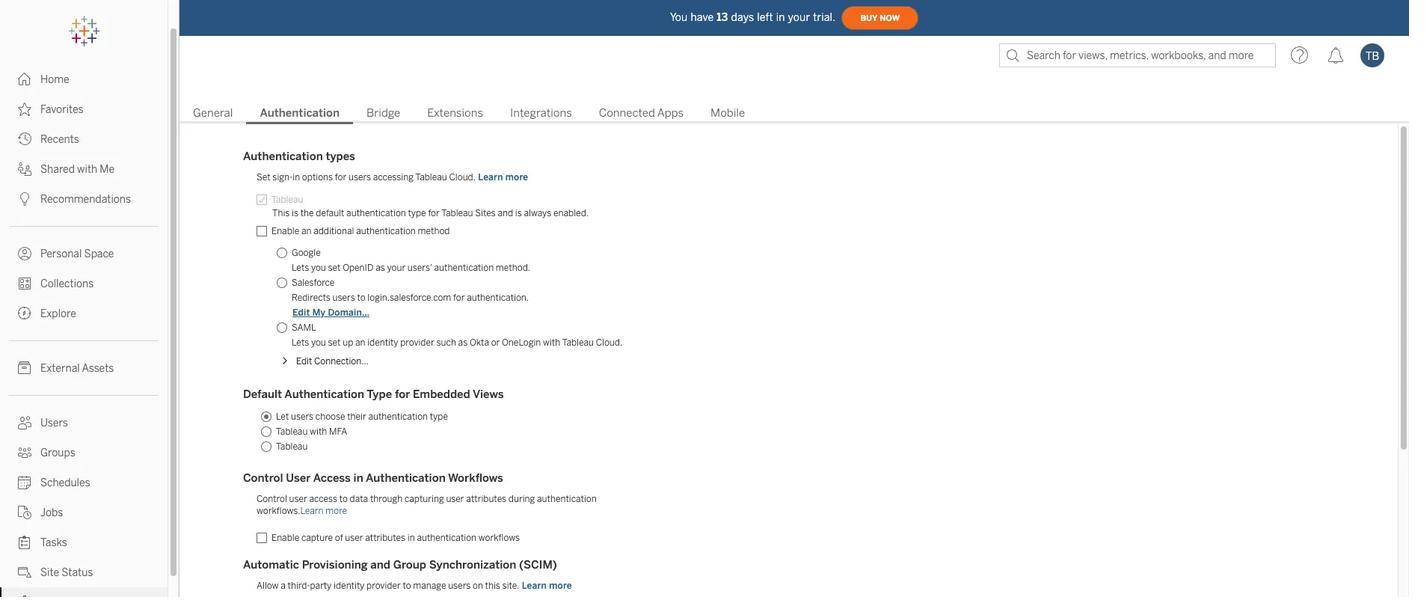 Task type: locate. For each thing, give the bounding box(es) containing it.
2 vertical spatial learn more link
[[521, 580, 573, 592]]

shared with me link
[[0, 154, 168, 184]]

0 vertical spatial option group
[[272, 245, 623, 350]]

2 enable from the top
[[272, 533, 299, 543]]

2 by text only_f5he34f image from the top
[[18, 132, 31, 146]]

2 lets from the top
[[292, 337, 309, 348]]

0 vertical spatial type
[[408, 208, 426, 218]]

control for control user access to data through capturing user attributes during authentication workflows.
[[257, 494, 287, 504]]

user down workflows
[[446, 494, 464, 504]]

2 set from the top
[[328, 337, 341, 348]]

main content
[[180, 75, 1410, 597]]

shared
[[40, 163, 75, 176]]

6 by text only_f5he34f image from the top
[[18, 361, 31, 375]]

by text only_f5he34f image inside home link
[[18, 73, 31, 86]]

in up group
[[408, 533, 415, 543]]

by text only_f5he34f image for tasks
[[18, 536, 31, 549]]

external assets link
[[0, 353, 168, 383]]

1 horizontal spatial with
[[310, 426, 327, 437]]

your
[[788, 11, 810, 24], [387, 263, 406, 273]]

1 horizontal spatial to
[[357, 293, 366, 303]]

up
[[343, 337, 353, 348]]

learn more link down "(scim)"
[[521, 580, 573, 592]]

5 by text only_f5he34f image from the top
[[18, 506, 31, 519]]

control for control user access in authentication workflows
[[243, 471, 283, 485]]

in
[[776, 11, 785, 24], [293, 172, 300, 183], [354, 471, 363, 485], [408, 533, 415, 543]]

1 vertical spatial control
[[257, 494, 287, 504]]

enable
[[272, 226, 299, 236], [272, 533, 299, 543]]

accessing
[[373, 172, 414, 183]]

learn more link for types
[[478, 171, 529, 183]]

1 vertical spatial and
[[371, 558, 391, 572]]

by text only_f5he34f image for shared with me
[[18, 162, 31, 176]]

by text only_f5he34f image inside recents link
[[18, 132, 31, 146]]

4 by text only_f5he34f image from the top
[[18, 192, 31, 206]]

1 horizontal spatial your
[[788, 11, 810, 24]]

0 vertical spatial and
[[498, 208, 513, 218]]

site status
[[40, 566, 93, 579]]

login.salesforce.com
[[368, 293, 451, 303]]

1 vertical spatial to
[[339, 494, 348, 504]]

0 horizontal spatial attributes
[[365, 533, 406, 543]]

with inside google lets you set openid as your users' authentication method. salesforce redirects users to login.salesforce.com for authentication. edit my domain… saml lets you set up an identity provider such as okta or onelogin with tableau cloud.
[[543, 337, 561, 348]]

0 horizontal spatial to
[[339, 494, 348, 504]]

explore
[[40, 308, 76, 320]]

recommendations
[[40, 193, 131, 206]]

1 horizontal spatial type
[[430, 412, 448, 422]]

your left trial.
[[788, 11, 810, 24]]

user down user
[[289, 494, 307, 504]]

2 horizontal spatial with
[[543, 337, 561, 348]]

a
[[281, 581, 286, 591]]

1 horizontal spatial more
[[506, 172, 528, 183]]

edit down saml
[[296, 356, 312, 367]]

access
[[309, 494, 337, 504]]

learn more link
[[478, 171, 529, 183], [300, 506, 347, 516], [521, 580, 573, 592]]

0 horizontal spatial more
[[326, 506, 347, 516]]

is left the
[[292, 208, 299, 218]]

learn up sites
[[478, 172, 503, 183]]

1 is from the left
[[292, 208, 299, 218]]

5 by text only_f5he34f image from the top
[[18, 307, 31, 320]]

to
[[357, 293, 366, 303], [339, 494, 348, 504], [403, 581, 411, 591]]

by text only_f5he34f image left the jobs in the bottom left of the page
[[18, 506, 31, 519]]

to inside google lets you set openid as your users' authentication method. salesforce redirects users to login.salesforce.com for authentication. edit my domain… saml lets you set up an identity provider such as okta or onelogin with tableau cloud.
[[357, 293, 366, 303]]

this
[[272, 208, 290, 218]]

0 vertical spatial edit
[[293, 308, 310, 318]]

users
[[349, 172, 371, 183], [333, 293, 355, 303], [291, 412, 314, 422], [448, 581, 471, 591]]

more down access on the bottom left
[[326, 506, 347, 516]]

1 vertical spatial provider
[[367, 581, 401, 591]]

apps
[[658, 106, 684, 120]]

0 vertical spatial lets
[[292, 263, 309, 273]]

an down the
[[301, 226, 312, 236]]

0 vertical spatial more
[[506, 172, 528, 183]]

1 vertical spatial learn
[[300, 506, 324, 516]]

0 vertical spatial to
[[357, 293, 366, 303]]

1 vertical spatial set
[[328, 337, 341, 348]]

space
[[84, 248, 114, 260]]

learn down access on the bottom left
[[300, 506, 324, 516]]

by text only_f5he34f image for recommendations
[[18, 192, 31, 206]]

personal space link
[[0, 239, 168, 269]]

by text only_f5he34f image for jobs
[[18, 506, 31, 519]]

0 vertical spatial you
[[311, 263, 326, 273]]

jobs link
[[0, 498, 168, 528]]

7 by text only_f5he34f image from the top
[[18, 566, 31, 579]]

by text only_f5he34f image for home
[[18, 73, 31, 86]]

user
[[289, 494, 307, 504], [446, 494, 464, 504], [345, 533, 363, 543]]

personal space
[[40, 248, 114, 260]]

edit my domain… link
[[292, 307, 370, 319]]

with right the onelogin
[[543, 337, 561, 348]]

third-
[[288, 581, 310, 591]]

assets
[[82, 362, 114, 375]]

main navigation. press the up and down arrow keys to access links. element
[[0, 64, 168, 597]]

control inside control user access to data through capturing user attributes during authentication workflows.
[[257, 494, 287, 504]]

1 vertical spatial lets
[[292, 337, 309, 348]]

3 by text only_f5he34f image from the top
[[18, 277, 31, 290]]

by text only_f5he34f image left collections
[[18, 277, 31, 290]]

by text only_f5he34f image for personal space
[[18, 247, 31, 260]]

party
[[310, 581, 332, 591]]

let
[[276, 412, 289, 422]]

1 vertical spatial as
[[458, 337, 468, 348]]

1 vertical spatial learn more link
[[300, 506, 347, 516]]

lets down saml
[[292, 337, 309, 348]]

0 horizontal spatial user
[[289, 494, 307, 504]]

0 horizontal spatial as
[[376, 263, 385, 273]]

external assets
[[40, 362, 114, 375]]

2 vertical spatial more
[[549, 581, 572, 591]]

type down embedded
[[430, 412, 448, 422]]

1 vertical spatial you
[[311, 337, 326, 348]]

authentication.
[[467, 293, 529, 303]]

option group
[[272, 245, 623, 350], [257, 409, 623, 454]]

users right let
[[291, 412, 314, 422]]

0 vertical spatial cloud.
[[449, 172, 476, 183]]

by text only_f5he34f image left tasks
[[18, 536, 31, 549]]

1 vertical spatial edit
[[296, 356, 312, 367]]

with left me
[[77, 163, 97, 176]]

connected apps
[[599, 106, 684, 120]]

status
[[62, 566, 93, 579]]

edit inside dropdown button
[[296, 356, 312, 367]]

by text only_f5he34f image left recommendations
[[18, 192, 31, 206]]

lets
[[292, 263, 309, 273], [292, 337, 309, 348]]

as left okta
[[458, 337, 468, 348]]

1 horizontal spatial identity
[[368, 337, 398, 348]]

1 vertical spatial cloud.
[[596, 337, 623, 348]]

7 by text only_f5he34f image from the top
[[18, 446, 31, 459]]

with down choose at the bottom left of the page
[[310, 426, 327, 437]]

users inside google lets you set openid as your users' authentication method. salesforce redirects users to login.salesforce.com for authentication. edit my domain… saml lets you set up an identity provider such as okta or onelogin with tableau cloud.
[[333, 293, 355, 303]]

provider left such
[[400, 337, 435, 348]]

1 vertical spatial more
[[326, 506, 347, 516]]

identity
[[368, 337, 398, 348], [334, 581, 365, 591]]

0 vertical spatial with
[[77, 163, 97, 176]]

control left user
[[243, 471, 283, 485]]

2 vertical spatial with
[[310, 426, 327, 437]]

8 by text only_f5he34f image from the top
[[18, 476, 31, 489]]

and left group
[[371, 558, 391, 572]]

0 vertical spatial set
[[328, 263, 341, 273]]

your for trial.
[[788, 11, 810, 24]]

enable down this
[[272, 226, 299, 236]]

in up data
[[354, 471, 363, 485]]

by text only_f5he34f image left explore
[[18, 307, 31, 320]]

1 horizontal spatial an
[[355, 337, 366, 348]]

by text only_f5he34f image inside favorites link
[[18, 103, 31, 116]]

navigation containing general
[[180, 102, 1410, 124]]

by text only_f5he34f image left recents
[[18, 132, 31, 146]]

2 horizontal spatial learn
[[522, 581, 547, 591]]

users left on
[[448, 581, 471, 591]]

by text only_f5he34f image left users
[[18, 416, 31, 429]]

provider
[[400, 337, 435, 348], [367, 581, 401, 591]]

set
[[328, 263, 341, 273], [328, 337, 341, 348]]

lets down google
[[292, 263, 309, 273]]

1 horizontal spatial user
[[345, 533, 363, 543]]

cloud. inside google lets you set openid as your users' authentication method. salesforce redirects users to login.salesforce.com for authentication. edit my domain… saml lets you set up an identity provider such as okta or onelogin with tableau cloud.
[[596, 337, 623, 348]]

1 by text only_f5he34f image from the top
[[18, 103, 31, 116]]

connected
[[599, 106, 655, 120]]

me
[[100, 163, 115, 176]]

0 vertical spatial an
[[301, 226, 312, 236]]

by text only_f5he34f image
[[18, 103, 31, 116], [18, 132, 31, 146], [18, 162, 31, 176], [18, 192, 31, 206], [18, 307, 31, 320], [18, 361, 31, 375], [18, 446, 31, 459], [18, 476, 31, 489]]

more up always
[[506, 172, 528, 183]]

learn more link up sites
[[478, 171, 529, 183]]

learn down "(scim)"
[[522, 581, 547, 591]]

by text only_f5he34f image for explore
[[18, 307, 31, 320]]

by text only_f5he34f image inside explore link
[[18, 307, 31, 320]]

0 vertical spatial provider
[[400, 337, 435, 348]]

attributes up the automatic provisioning and group synchronization (scim) at the bottom of page
[[365, 533, 406, 543]]

to up "domain…" on the bottom left of page
[[357, 293, 366, 303]]

by text only_f5he34f image left the groups
[[18, 446, 31, 459]]

option group containing let users choose their authentication type
[[257, 409, 623, 454]]

by text only_f5he34f image for recents
[[18, 132, 31, 146]]

data
[[350, 494, 368, 504]]

1 horizontal spatial as
[[458, 337, 468, 348]]

by text only_f5he34f image inside users link
[[18, 416, 31, 429]]

0 vertical spatial identity
[[368, 337, 398, 348]]

for left the authentication.
[[453, 293, 465, 303]]

attributes down workflows
[[466, 494, 507, 504]]

by text only_f5he34f image inside the recommendations link
[[18, 192, 31, 206]]

0 horizontal spatial type
[[408, 208, 426, 218]]

authentication
[[260, 106, 340, 120], [243, 150, 323, 163], [285, 388, 364, 401], [366, 471, 446, 485]]

trial.
[[813, 11, 836, 24]]

you up edit connection… dropdown button
[[311, 337, 326, 348]]

by text only_f5he34f image inside collections link
[[18, 277, 31, 290]]

by text only_f5he34f image
[[18, 73, 31, 86], [18, 247, 31, 260], [18, 277, 31, 290], [18, 416, 31, 429], [18, 506, 31, 519], [18, 536, 31, 549], [18, 566, 31, 579]]

by text only_f5he34f image inside the "jobs" link
[[18, 506, 31, 519]]

authentication
[[347, 208, 406, 218], [356, 226, 416, 236], [434, 263, 494, 273], [368, 412, 428, 422], [537, 494, 597, 504], [417, 533, 477, 543]]

1 vertical spatial type
[[430, 412, 448, 422]]

authentication right users'
[[434, 263, 494, 273]]

and right sites
[[498, 208, 513, 218]]

navigation
[[180, 102, 1410, 124]]

recommendations link
[[0, 184, 168, 214]]

identity inside google lets you set openid as your users' authentication method. salesforce redirects users to login.salesforce.com for authentication. edit my domain… saml lets you set up an identity provider such as okta or onelogin with tableau cloud.
[[368, 337, 398, 348]]

authentication down type
[[368, 412, 428, 422]]

by text only_f5he34f image for collections
[[18, 277, 31, 290]]

attributes
[[466, 494, 507, 504], [365, 533, 406, 543]]

0 vertical spatial learn
[[478, 172, 503, 183]]

as right 'openid'
[[376, 263, 385, 273]]

authentication inside control user access to data through capturing user attributes during authentication workflows.
[[537, 494, 597, 504]]

buy
[[861, 13, 878, 23]]

0 vertical spatial your
[[788, 11, 810, 24]]

by text only_f5he34f image inside personal space link
[[18, 247, 31, 260]]

home link
[[0, 64, 168, 94]]

by text only_f5he34f image left shared
[[18, 162, 31, 176]]

1 enable from the top
[[272, 226, 299, 236]]

is left always
[[515, 208, 522, 218]]

enable capture of user attributes in authentication workflows
[[272, 533, 520, 543]]

set
[[257, 172, 271, 183]]

by text only_f5he34f image inside site status link
[[18, 566, 31, 579]]

for
[[335, 172, 347, 183], [428, 208, 440, 218], [453, 293, 465, 303], [395, 388, 410, 401]]

enable inside tableau this is the default authentication type for tableau sites and is always enabled. enable an additional authentication method
[[272, 226, 299, 236]]

edit up saml
[[293, 308, 310, 318]]

redirects
[[292, 293, 331, 303]]

to down group
[[403, 581, 411, 591]]

identity down provisioning
[[334, 581, 365, 591]]

Search for views, metrics, workbooks, and more text field
[[1000, 43, 1276, 67]]

1 horizontal spatial attributes
[[466, 494, 507, 504]]

1 horizontal spatial learn
[[478, 172, 503, 183]]

1 horizontal spatial and
[[498, 208, 513, 218]]

cloud.
[[449, 172, 476, 183], [596, 337, 623, 348]]

sign-
[[273, 172, 293, 183]]

an right up
[[355, 337, 366, 348]]

you
[[311, 263, 326, 273], [311, 337, 326, 348]]

authentication up authentication types
[[260, 106, 340, 120]]

type inside tableau this is the default authentication type for tableau sites and is always enabled. enable an additional authentication method
[[408, 208, 426, 218]]

control up workflows.
[[257, 494, 287, 504]]

edit inside google lets you set openid as your users' authentication method. salesforce redirects users to login.salesforce.com for authentication. edit my domain… saml lets you set up an identity provider such as okta or onelogin with tableau cloud.
[[293, 308, 310, 318]]

0 horizontal spatial an
[[301, 226, 312, 236]]

by text only_f5he34f image left personal
[[18, 247, 31, 260]]

1 you from the top
[[311, 263, 326, 273]]

1 horizontal spatial is
[[515, 208, 522, 218]]

set sign-in options for users accessing tableau cloud. learn more
[[257, 172, 528, 183]]

by text only_f5he34f image inside shared with me link
[[18, 162, 31, 176]]

set left up
[[328, 337, 341, 348]]

sites
[[475, 208, 496, 218]]

by text only_f5he34f image inside tasks link
[[18, 536, 31, 549]]

authentication types
[[243, 150, 355, 163]]

1 vertical spatial enable
[[272, 533, 299, 543]]

user right of
[[345, 533, 363, 543]]

set left 'openid'
[[328, 263, 341, 273]]

your inside google lets you set openid as your users' authentication method. salesforce redirects users to login.salesforce.com for authentication. edit my domain… saml lets you set up an identity provider such as okta or onelogin with tableau cloud.
[[387, 263, 406, 273]]

for right type
[[395, 388, 410, 401]]

site status link
[[0, 557, 168, 587]]

by text only_f5he34f image inside external assets link
[[18, 361, 31, 375]]

method.
[[496, 263, 530, 273]]

learn
[[478, 172, 503, 183], [300, 506, 324, 516], [522, 581, 547, 591]]

in right the left on the right of the page
[[776, 11, 785, 24]]

type up method
[[408, 208, 426, 218]]

0 vertical spatial as
[[376, 263, 385, 273]]

1 vertical spatial your
[[387, 263, 406, 273]]

to left data
[[339, 494, 348, 504]]

for down "types"
[[335, 172, 347, 183]]

domain…
[[328, 308, 370, 318]]

enable down workflows.
[[272, 533, 299, 543]]

saml
[[292, 322, 316, 333]]

more
[[506, 172, 528, 183], [326, 506, 347, 516], [549, 581, 572, 591]]

by text only_f5he34f image up settings 'icon'
[[18, 566, 31, 579]]

0 vertical spatial control
[[243, 471, 283, 485]]

identity right up
[[368, 337, 398, 348]]

1 vertical spatial attributes
[[365, 533, 406, 543]]

2 horizontal spatial user
[[446, 494, 464, 504]]

4 by text only_f5he34f image from the top
[[18, 416, 31, 429]]

0 horizontal spatial cloud.
[[449, 172, 476, 183]]

by text only_f5he34f image inside the schedules link
[[18, 476, 31, 489]]

2 horizontal spatial to
[[403, 581, 411, 591]]

by text only_f5he34f image left external
[[18, 361, 31, 375]]

3 by text only_f5he34f image from the top
[[18, 162, 31, 176]]

0 horizontal spatial is
[[292, 208, 299, 218]]

users up "domain…" on the bottom left of page
[[333, 293, 355, 303]]

0 horizontal spatial identity
[[334, 581, 365, 591]]

for up method
[[428, 208, 440, 218]]

onelogin
[[502, 337, 541, 348]]

0 vertical spatial enable
[[272, 226, 299, 236]]

by text only_f5he34f image left favorites
[[18, 103, 31, 116]]

1 by text only_f5he34f image from the top
[[18, 73, 31, 86]]

by text only_f5he34f image inside the groups link
[[18, 446, 31, 459]]

more down "(scim)"
[[549, 581, 572, 591]]

authentication up "sign-"
[[243, 150, 323, 163]]

as
[[376, 263, 385, 273], [458, 337, 468, 348]]

you up salesforce
[[311, 263, 326, 273]]

0 vertical spatial attributes
[[466, 494, 507, 504]]

provider down the automatic provisioning and group synchronization (scim) at the bottom of page
[[367, 581, 401, 591]]

0 horizontal spatial your
[[387, 263, 406, 273]]

of
[[335, 533, 343, 543]]

by text only_f5he34f image left schedules
[[18, 476, 31, 489]]

1 vertical spatial with
[[543, 337, 561, 348]]

learn more link down access on the bottom left
[[300, 506, 347, 516]]

by text only_f5he34f image left 'home'
[[18, 73, 31, 86]]

1 vertical spatial identity
[[334, 581, 365, 591]]

0 vertical spatial learn more link
[[478, 171, 529, 183]]

1 vertical spatial option group
[[257, 409, 623, 454]]

by text only_f5he34f image for favorites
[[18, 103, 31, 116]]

edit connection… button
[[277, 352, 372, 370]]

authentication inside let users choose their authentication type tableau with mfa tableau
[[368, 412, 428, 422]]

1 horizontal spatial cloud.
[[596, 337, 623, 348]]

2 by text only_f5he34f image from the top
[[18, 247, 31, 260]]

0 horizontal spatial with
[[77, 163, 97, 176]]

your left users'
[[387, 263, 406, 273]]

with
[[77, 163, 97, 176], [543, 337, 561, 348], [310, 426, 327, 437]]

authentication right during at the bottom
[[537, 494, 597, 504]]

6 by text only_f5he34f image from the top
[[18, 536, 31, 549]]

extensions
[[427, 106, 483, 120]]

2 horizontal spatial more
[[549, 581, 572, 591]]

1 vertical spatial an
[[355, 337, 366, 348]]

authentication down set sign-in options for users accessing tableau cloud. learn more
[[347, 208, 406, 218]]

through
[[370, 494, 403, 504]]

authentication up choose at the bottom left of the page
[[285, 388, 364, 401]]

authentication up 'openid'
[[356, 226, 416, 236]]



Task type: describe. For each thing, give the bounding box(es) containing it.
allow a third-party identity provider to manage users on this site. learn more
[[257, 581, 572, 591]]

capturing
[[405, 494, 444, 504]]

favorites
[[40, 103, 84, 116]]

schedules link
[[0, 468, 168, 498]]

user
[[286, 471, 311, 485]]

by text only_f5he34f image for users
[[18, 416, 31, 429]]

site.
[[503, 581, 519, 591]]

views
[[473, 388, 504, 401]]

with inside let users choose their authentication type tableau with mfa tableau
[[310, 426, 327, 437]]

or
[[491, 337, 500, 348]]

allow
[[257, 581, 279, 591]]

shared with me
[[40, 163, 115, 176]]

with inside main navigation. press the up and down arrow keys to access links. element
[[77, 163, 97, 176]]

and inside tableau this is the default authentication type for tableau sites and is always enabled. enable an additional authentication method
[[498, 208, 513, 218]]

control user access in authentication workflows
[[243, 471, 504, 485]]

mobile
[[711, 106, 745, 120]]

by text only_f5he34f image for schedules
[[18, 476, 31, 489]]

have
[[691, 11, 714, 24]]

users down "types"
[[349, 172, 371, 183]]

the
[[301, 208, 314, 218]]

tasks
[[40, 536, 67, 549]]

automatic
[[243, 558, 299, 572]]

default authentication type for embedded views
[[243, 388, 504, 401]]

enabled.
[[554, 208, 589, 218]]

authentication inside the sub-spaces tab list
[[260, 106, 340, 120]]

type
[[367, 388, 392, 401]]

jobs
[[40, 507, 63, 519]]

for inside tableau this is the default authentication type for tableau sites and is always enabled. enable an additional authentication method
[[428, 208, 440, 218]]

authentication up "capturing"
[[366, 471, 446, 485]]

for inside google lets you set openid as your users' authentication method. salesforce redirects users to login.salesforce.com for authentication. edit my domain… saml lets you set up an identity provider such as okta or onelogin with tableau cloud.
[[453, 293, 465, 303]]

an inside tableau this is the default authentication type for tableau sites and is always enabled. enable an additional authentication method
[[301, 226, 312, 236]]

by text only_f5he34f image for site status
[[18, 566, 31, 579]]

favorites link
[[0, 94, 168, 124]]

recents
[[40, 133, 79, 146]]

1 lets from the top
[[292, 263, 309, 273]]

by text only_f5he34f image for external assets
[[18, 361, 31, 375]]

okta
[[470, 337, 489, 348]]

now
[[880, 13, 900, 23]]

learn more link for user
[[300, 506, 347, 516]]

users
[[40, 417, 68, 429]]

this
[[485, 581, 501, 591]]

access
[[313, 471, 351, 485]]

users'
[[408, 263, 432, 273]]

schedules
[[40, 477, 90, 489]]

groups
[[40, 447, 75, 459]]

buy now
[[861, 13, 900, 23]]

0 horizontal spatial learn
[[300, 506, 324, 516]]

general
[[193, 106, 233, 120]]

collections link
[[0, 269, 168, 299]]

learn more
[[300, 506, 347, 516]]

external
[[40, 362, 80, 375]]

my
[[313, 308, 326, 318]]

buy now button
[[842, 6, 919, 30]]

2 is from the left
[[515, 208, 522, 218]]

settings image
[[18, 596, 31, 597]]

provider inside google lets you set openid as your users' authentication method. salesforce redirects users to login.salesforce.com for authentication. edit my domain… saml lets you set up an identity provider such as okta or onelogin with tableau cloud.
[[400, 337, 435, 348]]

additional
[[314, 226, 354, 236]]

to inside control user access to data through capturing user attributes during authentication workflows.
[[339, 494, 348, 504]]

authentication inside google lets you set openid as your users' authentication method. salesforce redirects users to login.salesforce.com for authentication. edit my domain… saml lets you set up an identity provider such as okta or onelogin with tableau cloud.
[[434, 263, 494, 273]]

default
[[316, 208, 344, 218]]

let users choose their authentication type tableau with mfa tableau
[[276, 412, 448, 452]]

types
[[326, 150, 355, 163]]

tableau inside google lets you set openid as your users' authentication method. salesforce redirects users to login.salesforce.com for authentication. edit my domain… saml lets you set up an identity provider such as okta or onelogin with tableau cloud.
[[562, 337, 594, 348]]

tasks link
[[0, 528, 168, 557]]

google
[[292, 248, 321, 258]]

workflows.
[[257, 506, 300, 516]]

2 you from the top
[[311, 337, 326, 348]]

tableau this is the default authentication type for tableau sites and is always enabled. enable an additional authentication method
[[272, 195, 589, 236]]

workflows
[[448, 471, 504, 485]]

2 vertical spatial to
[[403, 581, 411, 591]]

your for users'
[[387, 263, 406, 273]]

authentication up synchronization
[[417, 533, 477, 543]]

2 vertical spatial learn
[[522, 581, 547, 591]]

recents link
[[0, 124, 168, 154]]

choose
[[316, 412, 345, 422]]

main content containing general
[[180, 75, 1410, 597]]

users inside let users choose their authentication type tableau with mfa tableau
[[291, 412, 314, 422]]

automatic provisioning and group synchronization (scim)
[[243, 558, 557, 572]]

an inside google lets you set openid as your users' authentication method. salesforce redirects users to login.salesforce.com for authentication. edit my domain… saml lets you set up an identity provider such as okta or onelogin with tableau cloud.
[[355, 337, 366, 348]]

openid
[[343, 263, 374, 273]]

attributes inside control user access to data through capturing user attributes during authentication workflows.
[[466, 494, 507, 504]]

you have 13 days left in your trial.
[[670, 11, 836, 24]]

on
[[473, 581, 483, 591]]

their
[[347, 412, 366, 422]]

options
[[302, 172, 333, 183]]

capture
[[301, 533, 333, 543]]

days
[[731, 11, 754, 24]]

personal
[[40, 248, 82, 260]]

type inside let users choose their authentication type tableau with mfa tableau
[[430, 412, 448, 422]]

option group containing google
[[272, 245, 623, 350]]

collections
[[40, 278, 94, 290]]

manage
[[413, 581, 446, 591]]

provisioning
[[302, 558, 368, 572]]

1 set from the top
[[328, 263, 341, 273]]

(scim)
[[519, 558, 557, 572]]

by text only_f5he34f image for groups
[[18, 446, 31, 459]]

control user access to data through capturing user attributes during authentication workflows.
[[257, 494, 597, 516]]

edit connection…
[[296, 356, 369, 367]]

method
[[418, 226, 450, 236]]

sub-spaces tab list
[[180, 105, 1410, 124]]

bridge
[[367, 106, 400, 120]]

navigation panel element
[[0, 16, 168, 597]]

in down authentication types
[[293, 172, 300, 183]]

users link
[[0, 408, 168, 438]]

group
[[393, 558, 427, 572]]

0 horizontal spatial and
[[371, 558, 391, 572]]

embedded
[[413, 388, 470, 401]]

connection…
[[314, 356, 369, 367]]

integrations
[[510, 106, 572, 120]]

default
[[243, 388, 282, 401]]

left
[[757, 11, 773, 24]]



Task type: vqa. For each thing, say whether or not it's contained in the screenshot.
Control user access to data through capturing user attributes during authentication workflows. at the bottom of the page
yes



